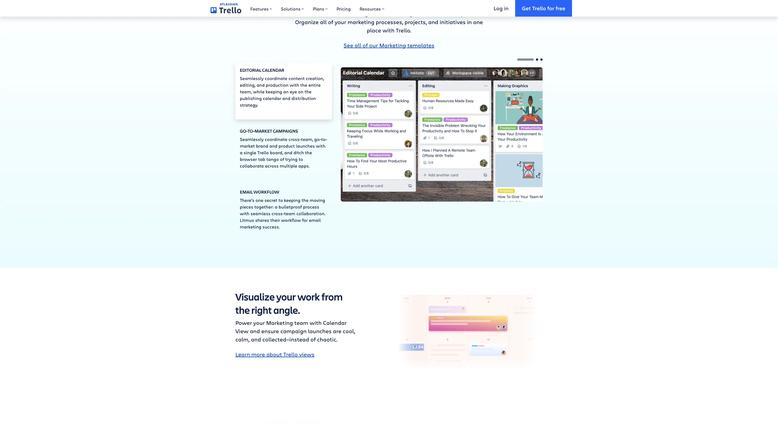 Task type: describe. For each thing, give the bounding box(es) containing it.
get trello for free
[[522, 5, 566, 12]]

see all of our marketing templates link
[[344, 41, 435, 49]]

from
[[322, 290, 343, 304]]

trying
[[285, 156, 298, 162]]

apps.
[[299, 163, 310, 169]]

editing,
[[240, 82, 256, 88]]

features button
[[246, 0, 277, 17]]

browser
[[240, 156, 257, 162]]

the inside "go-to-market campaigns seamlessly coordinate cross-team, go-to- market brand and product launches with a single trello board, and ditch the browser tab tango of trying to collaborate across multiple apps."
[[305, 150, 312, 155]]

place
[[367, 26, 381, 34]]

email
[[240, 189, 253, 195]]

they
[[402, 10, 413, 17]]

views
[[299, 351, 315, 359]]

seamlessly inside editorial calendar seamlessly coordinate content creation, editing, and production with the entire team, while keeping an eye on the publishing calendar and distribution strategy.
[[240, 75, 264, 81]]

to-
[[321, 136, 327, 142]]

1 vertical spatial one
[[473, 18, 483, 26]]

launches inside visualize your work from the right angle. power your marketing team with calendar view and ensure campaign launches are cool, calm, and collected—instead of chaotic.
[[308, 328, 332, 335]]

secret
[[265, 197, 278, 203]]

a inside email workflow there's one secret to keeping the moving pieces together: a bulletproof process with seamless cross-team collaboration. litmus shares their workflow for email marketing success.
[[275, 204, 278, 210]]

and down product
[[284, 150, 292, 155]]

of inside visualize your work from the right angle. power your marketing team with calendar view and ensure campaign launches are cool, calm, and collected—instead of chaotic.
[[311, 336, 316, 344]]

process
[[303, 204, 319, 210]]

2 vertical spatial your
[[253, 319, 265, 327]]

1 vertical spatial your
[[276, 290, 296, 304]]

seamless
[[251, 211, 271, 217]]

get trello for free link
[[515, 0, 572, 17]]

more
[[251, 351, 265, 359]]

pieces
[[240, 204, 253, 210]]

go-
[[240, 128, 248, 134]]

keeping inside email workflow there's one secret to keeping the moving pieces together: a bulletproof process with seamless cross-team collaboration. litmus shares their workflow for email marketing success.
[[284, 197, 301, 203]]

cool,
[[343, 328, 355, 335]]

email
[[309, 217, 321, 223]]

atlassian trello image
[[211, 3, 241, 14]]

power
[[236, 319, 252, 327]]

multiple
[[280, 163, 297, 169]]

1 horizontal spatial all
[[355, 41, 361, 49]]

and down an
[[282, 95, 291, 101]]

and up board,
[[269, 143, 278, 149]]

0 vertical spatial marketing
[[379, 41, 406, 49]]

free
[[556, 5, 566, 12]]

moving
[[310, 197, 325, 203]]

a inside "go-to-market campaigns seamlessly coordinate cross-team, go-to- market brand and product launches with a single trello board, and ditch the browser tab tango of trying to collaborate across multiple apps."
[[240, 150, 243, 155]]

your inside all marketers have one thing in common: they wear a lot of (unique) hats. organize all of your marketing processes, projects, and initiatives in one place with trello.
[[335, 18, 346, 26]]

campaigns
[[273, 128, 298, 134]]

1 horizontal spatial in
[[467, 18, 472, 26]]

of right lot
[[443, 10, 448, 17]]

eye
[[290, 89, 297, 94]]

all
[[293, 10, 300, 17]]

coordinate inside "go-to-market campaigns seamlessly coordinate cross-team, go-to- market brand and product launches with a single trello board, and ditch the browser tab tango of trying to collaborate across multiple apps."
[[265, 136, 288, 142]]

get
[[522, 5, 531, 12]]

to-
[[248, 128, 255, 134]]

with inside all marketers have one thing in common: they wear a lot of (unique) hats. organize all of your marketing processes, projects, and initiatives in one place with trello.
[[383, 26, 395, 34]]

0 horizontal spatial in
[[370, 10, 375, 17]]

hats.
[[472, 10, 485, 17]]

the right on on the top of the page
[[305, 89, 312, 94]]

log
[[494, 5, 503, 12]]

collaborate
[[240, 163, 264, 169]]

view
[[236, 328, 249, 335]]

2 horizontal spatial in
[[504, 5, 509, 12]]

launches inside "go-to-market campaigns seamlessly coordinate cross-team, go-to- market brand and product launches with a single trello board, and ditch the browser tab tango of trying to collaborate across multiple apps."
[[296, 143, 315, 149]]

calendar
[[262, 67, 284, 73]]

templates
[[408, 41, 435, 49]]

editorial calendar seamlessly coordinate content creation, editing, and production with the entire team, while keeping an eye on the publishing calendar and distribution strategy.
[[240, 67, 324, 108]]

visualize
[[236, 290, 275, 304]]

are
[[333, 328, 342, 335]]

distribution
[[292, 95, 316, 101]]

litmus
[[240, 217, 254, 223]]

all marketers have one thing in common: they wear a lot of (unique) hats. organize all of your marketing processes, projects, and initiatives in one place with trello.
[[293, 10, 485, 34]]

production
[[266, 82, 289, 88]]

success.
[[263, 224, 280, 230]]

1 horizontal spatial for
[[548, 5, 555, 12]]

pricing
[[337, 6, 351, 12]]

initiatives
[[440, 18, 466, 26]]

tab
[[258, 156, 265, 162]]

with inside visualize your work from the right angle. power your marketing team with calendar view and ensure campaign launches are cool, calm, and collected—instead of chaotic.
[[310, 319, 322, 327]]

see
[[344, 41, 353, 49]]

team inside visualize your work from the right angle. power your marketing team with calendar view and ensure campaign launches are cool, calm, and collected—instead of chaotic.
[[294, 319, 308, 327]]

common:
[[376, 10, 400, 17]]

learn
[[236, 351, 250, 359]]

a inside all marketers have one thing in common: they wear a lot of (unique) hats. organize all of your marketing processes, projects, and initiatives in one place with trello.
[[430, 10, 433, 17]]

workflow
[[281, 217, 301, 223]]

solutions
[[281, 6, 301, 12]]

features
[[250, 6, 269, 12]]

have
[[330, 10, 342, 17]]

editorial
[[240, 67, 261, 73]]

market
[[240, 143, 255, 149]]

tango
[[267, 156, 279, 162]]

chaotic.
[[317, 336, 338, 344]]

plans
[[313, 6, 324, 12]]

shares
[[255, 217, 269, 223]]

cross- inside email workflow there's one secret to keeping the moving pieces together: a bulletproof process with seamless cross-team collaboration. litmus shares their workflow for email marketing success.
[[272, 211, 284, 217]]

team, inside "go-to-market campaigns seamlessly coordinate cross-team, go-to- market brand and product launches with a single trello board, and ditch the browser tab tango of trying to collaborate across multiple apps."
[[301, 136, 313, 142]]

creation,
[[306, 75, 324, 81]]

resources
[[360, 6, 381, 12]]

projects,
[[405, 18, 427, 26]]



Task type: locate. For each thing, give the bounding box(es) containing it.
1 vertical spatial coordinate
[[265, 136, 288, 142]]

marketing up ensure
[[266, 319, 293, 327]]

2 horizontal spatial one
[[473, 18, 483, 26]]

marketing
[[379, 41, 406, 49], [266, 319, 293, 327]]

coordinate up the production on the top of the page
[[265, 75, 288, 81]]

together:
[[254, 204, 274, 210]]

and down lot
[[428, 18, 439, 26]]

for inside email workflow there's one secret to keeping the moving pieces together: a bulletproof process with seamless cross-team collaboration. litmus shares their workflow for email marketing success.
[[302, 217, 308, 223]]

coordinate inside editorial calendar seamlessly coordinate content creation, editing, and production with the entire team, while keeping an eye on the publishing calendar and distribution strategy.
[[265, 75, 288, 81]]

1 vertical spatial marketing
[[240, 224, 261, 230]]

all down marketers
[[320, 18, 327, 26]]

publishing
[[240, 95, 262, 101]]

all right see on the top left
[[355, 41, 361, 49]]

0 vertical spatial team,
[[240, 89, 252, 94]]

visualize your work from the right angle. power your marketing team with calendar view and ensure campaign launches are cool, calm, and collected—instead of chaotic.
[[236, 290, 355, 344]]

seamlessly up market
[[240, 136, 264, 142]]

team up campaign on the left bottom of the page
[[294, 319, 308, 327]]

and right calm,
[[251, 336, 261, 344]]

marketing down litmus
[[240, 224, 261, 230]]

2 horizontal spatial your
[[335, 18, 346, 26]]

1 vertical spatial a
[[240, 150, 243, 155]]

cross- inside "go-to-market campaigns seamlessly coordinate cross-team, go-to- market brand and product launches with a single trello board, and ditch the browser tab tango of trying to collaborate across multiple apps."
[[289, 136, 301, 142]]

with inside editorial calendar seamlessly coordinate content creation, editing, and production with the entire team, while keeping an eye on the publishing calendar and distribution strategy.
[[290, 82, 299, 88]]

strategy.
[[240, 102, 258, 108]]

cross- up product
[[289, 136, 301, 142]]

with down pieces
[[240, 211, 250, 217]]

one down hats.
[[473, 18, 483, 26]]

team inside email workflow there's one secret to keeping the moving pieces together: a bulletproof process with seamless cross-team collaboration. litmus shares their workflow for email marketing success.
[[284, 211, 295, 217]]

lot
[[435, 10, 442, 17]]

with
[[383, 26, 395, 34], [290, 82, 299, 88], [316, 143, 326, 149], [240, 211, 250, 217], [310, 319, 322, 327]]

2 horizontal spatial a
[[430, 10, 433, 17]]

0 vertical spatial your
[[335, 18, 346, 26]]

marketing inside all marketers have one thing in common: they wear a lot of (unique) hats. organize all of your marketing processes, projects, and initiatives in one place with trello.
[[348, 18, 375, 26]]

one for all marketers have one thing in common: they wear a lot of (unique) hats. organize all of your marketing processes, projects, and initiatives in one place with trello.
[[344, 10, 353, 17]]

calm,
[[236, 336, 250, 344]]

solutions button
[[277, 0, 309, 17]]

on
[[298, 89, 304, 94]]

with left calendar at the bottom left of page
[[310, 319, 322, 327]]

log in link
[[487, 0, 515, 17]]

team, down the editing,
[[240, 89, 252, 94]]

team, left go-
[[301, 136, 313, 142]]

0 horizontal spatial marketing
[[266, 319, 293, 327]]

your down have
[[335, 18, 346, 26]]

1 vertical spatial for
[[302, 217, 308, 223]]

1 horizontal spatial to
[[299, 156, 303, 162]]

1 vertical spatial keeping
[[284, 197, 301, 203]]

a
[[430, 10, 433, 17], [240, 150, 243, 155], [275, 204, 278, 210]]

with up 'eye'
[[290, 82, 299, 88]]

bulletproof
[[279, 204, 302, 210]]

1 vertical spatial cross-
[[272, 211, 284, 217]]

trello right get on the top of page
[[532, 5, 546, 12]]

one for email workflow there's one secret to keeping the moving pieces together: a bulletproof process with seamless cross-team collaboration. litmus shares their workflow for email marketing success.
[[256, 197, 263, 203]]

0 vertical spatial a
[[430, 10, 433, 17]]

their
[[270, 217, 280, 223]]

1 horizontal spatial cross-
[[289, 136, 301, 142]]

thing
[[355, 10, 369, 17]]

your
[[335, 18, 346, 26], [276, 290, 296, 304], [253, 319, 265, 327]]

0 vertical spatial all
[[320, 18, 327, 26]]

campaign
[[281, 328, 307, 335]]

and right view on the left of the page
[[250, 328, 260, 335]]

0 vertical spatial launches
[[296, 143, 315, 149]]

the up on on the top of the page
[[300, 82, 307, 88]]

board,
[[270, 150, 283, 155]]

0 vertical spatial keeping
[[266, 89, 282, 94]]

to inside "go-to-market campaigns seamlessly coordinate cross-team, go-to- market brand and product launches with a single trello board, and ditch the browser tab tango of trying to collaborate across multiple apps."
[[299, 156, 303, 162]]

processes,
[[376, 18, 403, 26]]

to down ditch at the left top of page
[[299, 156, 303, 162]]

0 horizontal spatial keeping
[[266, 89, 282, 94]]

ditch
[[294, 150, 304, 155]]

team, inside editorial calendar seamlessly coordinate content creation, editing, and production with the entire team, while keeping an eye on the publishing calendar and distribution strategy.
[[240, 89, 252, 94]]

1 horizontal spatial trello
[[284, 351, 298, 359]]

0 horizontal spatial for
[[302, 217, 308, 223]]

angle.
[[274, 304, 300, 317]]

see all of our marketing templates
[[344, 41, 435, 49]]

trello
[[532, 5, 546, 12], [257, 150, 269, 155], [284, 351, 298, 359]]

with inside "go-to-market campaigns seamlessly coordinate cross-team, go-to- market brand and product launches with a single trello board, and ditch the browser tab tango of trying to collaborate across multiple apps."
[[316, 143, 326, 149]]

in right 'thing'
[[370, 10, 375, 17]]

an illustration showing calendar view. image
[[394, 290, 543, 374]]

of down have
[[328, 18, 333, 26]]

0 horizontal spatial your
[[253, 319, 265, 327]]

0 horizontal spatial to
[[279, 197, 283, 203]]

a graphic illustrating some of the apps and power-ups important to marketing teams that trello connects with. image
[[236, 419, 350, 425]]

team down bulletproof
[[284, 211, 295, 217]]

0 vertical spatial coordinate
[[265, 75, 288, 81]]

resources button
[[355, 0, 389, 17]]

learn more about trello views link
[[236, 351, 315, 359]]

0 horizontal spatial trello
[[257, 150, 269, 155]]

workflow
[[254, 189, 279, 195]]

launches up chaotic.
[[308, 328, 332, 335]]

of
[[443, 10, 448, 17], [328, 18, 333, 26], [363, 41, 368, 49], [280, 156, 284, 162], [311, 336, 316, 344]]

2 seamlessly from the top
[[240, 136, 264, 142]]

learn more about trello views
[[236, 351, 315, 359]]

0 horizontal spatial all
[[320, 18, 327, 26]]

0 vertical spatial marketing
[[348, 18, 375, 26]]

keeping up calendar at the left
[[266, 89, 282, 94]]

1 vertical spatial to
[[279, 197, 283, 203]]

marketing down trello.
[[379, 41, 406, 49]]

0 horizontal spatial one
[[256, 197, 263, 203]]

to inside email workflow there's one secret to keeping the moving pieces together: a bulletproof process with seamless cross-team collaboration. litmus shares their workflow for email marketing success.
[[279, 197, 283, 203]]

for down collaboration.
[[302, 217, 308, 223]]

plans button
[[309, 0, 332, 17]]

a down secret
[[275, 204, 278, 210]]

your down right
[[253, 319, 265, 327]]

market
[[255, 128, 272, 134]]

team
[[284, 211, 295, 217], [294, 319, 308, 327]]

1 horizontal spatial marketing
[[348, 18, 375, 26]]

calendar
[[263, 95, 281, 101]]

a left single
[[240, 150, 243, 155]]

wear
[[415, 10, 428, 17]]

0 vertical spatial seamlessly
[[240, 75, 264, 81]]

pricing link
[[332, 0, 355, 17]]

1 horizontal spatial one
[[344, 10, 353, 17]]

2 vertical spatial a
[[275, 204, 278, 210]]

to right secret
[[279, 197, 283, 203]]

while
[[253, 89, 265, 94]]

cross- up their
[[272, 211, 284, 217]]

seamlessly
[[240, 75, 264, 81], [240, 136, 264, 142]]

0 vertical spatial one
[[344, 10, 353, 17]]

collaboration.
[[297, 211, 325, 217]]

go-
[[314, 136, 321, 142]]

log in
[[494, 5, 509, 12]]

1 vertical spatial all
[[355, 41, 361, 49]]

your left work
[[276, 290, 296, 304]]

0 vertical spatial team
[[284, 211, 295, 217]]

trello inside get trello for free link
[[532, 5, 546, 12]]

1 horizontal spatial marketing
[[379, 41, 406, 49]]

1 seamlessly from the top
[[240, 75, 264, 81]]

there's
[[240, 197, 255, 203]]

ensure
[[261, 328, 279, 335]]

of left our
[[363, 41, 368, 49]]

0 horizontal spatial cross-
[[272, 211, 284, 217]]

one up together:
[[256, 197, 263, 203]]

1 coordinate from the top
[[265, 75, 288, 81]]

0 horizontal spatial team,
[[240, 89, 252, 94]]

go-to-market campaigns seamlessly coordinate cross-team, go-to- market brand and product launches with a single trello board, and ditch the browser tab tango of trying to collaborate across multiple apps.
[[240, 128, 327, 169]]

launches up ditch at the left top of page
[[296, 143, 315, 149]]

trello inside "go-to-market campaigns seamlessly coordinate cross-team, go-to- market brand and product launches with a single trello board, and ditch the browser tab tango of trying to collaborate across multiple apps."
[[257, 150, 269, 155]]

entire
[[309, 82, 321, 88]]

1 horizontal spatial your
[[276, 290, 296, 304]]

calendar
[[323, 319, 347, 327]]

trello.
[[396, 26, 411, 34]]

marketing down 'thing'
[[348, 18, 375, 26]]

one right have
[[344, 10, 353, 17]]

the up power
[[236, 304, 250, 317]]

trello down the collected—instead
[[284, 351, 298, 359]]

for
[[548, 5, 555, 12], [302, 217, 308, 223]]

and up while
[[257, 82, 265, 88]]

with inside email workflow there's one secret to keeping the moving pieces together: a bulletproof process with seamless cross-team collaboration. litmus shares their workflow for email marketing success.
[[240, 211, 250, 217]]

coordinate
[[265, 75, 288, 81], [265, 136, 288, 142]]

all inside all marketers have one thing in common: they wear a lot of (unique) hats. organize all of your marketing processes, projects, and initiatives in one place with trello.
[[320, 18, 327, 26]]

a left lot
[[430, 10, 433, 17]]

single
[[244, 150, 256, 155]]

(unique)
[[450, 10, 471, 17]]

1 horizontal spatial a
[[275, 204, 278, 210]]

team,
[[240, 89, 252, 94], [301, 136, 313, 142]]

marketing inside visualize your work from the right angle. power your marketing team with calendar view and ensure campaign launches are cool, calm, and collected—instead of chaotic.
[[266, 319, 293, 327]]

trello down brand
[[257, 150, 269, 155]]

seamlessly inside "go-to-market campaigns seamlessly coordinate cross-team, go-to- market brand and product launches with a single trello board, and ditch the browser tab tango of trying to collaborate across multiple apps."
[[240, 136, 264, 142]]

2 horizontal spatial trello
[[532, 5, 546, 12]]

the up the process
[[302, 197, 309, 203]]

the inside email workflow there's one secret to keeping the moving pieces together: a bulletproof process with seamless cross-team collaboration. litmus shares their workflow for email marketing success.
[[302, 197, 309, 203]]

right
[[252, 304, 272, 317]]

in
[[504, 5, 509, 12], [370, 10, 375, 17], [467, 18, 472, 26]]

the inside visualize your work from the right angle. power your marketing team with calendar view and ensure campaign launches are cool, calm, and collected—instead of chaotic.
[[236, 304, 250, 317]]

about
[[266, 351, 282, 359]]

1 vertical spatial trello
[[257, 150, 269, 155]]

the right ditch at the left top of page
[[305, 150, 312, 155]]

seamlessly up the editing,
[[240, 75, 264, 81]]

0 vertical spatial cross-
[[289, 136, 301, 142]]

and inside all marketers have one thing in common: they wear a lot of (unique) hats. organize all of your marketing processes, projects, and initiatives in one place with trello.
[[428, 18, 439, 26]]

1 vertical spatial marketing
[[266, 319, 293, 327]]

for left free
[[548, 5, 555, 12]]

0 vertical spatial trello
[[532, 5, 546, 12]]

email workflow there's one secret to keeping the moving pieces together: a bulletproof process with seamless cross-team collaboration. litmus shares their workflow for email marketing success.
[[240, 189, 325, 230]]

of down board,
[[280, 156, 284, 162]]

in right log
[[504, 5, 509, 12]]

collected—instead
[[262, 336, 309, 344]]

brand
[[256, 143, 268, 149]]

0 vertical spatial for
[[548, 5, 555, 12]]

0 horizontal spatial marketing
[[240, 224, 261, 230]]

in down (unique)
[[467, 18, 472, 26]]

2 vertical spatial one
[[256, 197, 263, 203]]

2 coordinate from the top
[[265, 136, 288, 142]]

the
[[300, 82, 307, 88], [305, 89, 312, 94], [305, 150, 312, 155], [302, 197, 309, 203], [236, 304, 250, 317]]

launches
[[296, 143, 315, 149], [308, 328, 332, 335]]

product
[[279, 143, 295, 149]]

1 horizontal spatial team,
[[301, 136, 313, 142]]

of inside "go-to-market campaigns seamlessly coordinate cross-team, go-to- market brand and product launches with a single trello board, and ditch the browser tab tango of trying to collaborate across multiple apps."
[[280, 156, 284, 162]]

0 horizontal spatial a
[[240, 150, 243, 155]]

1 vertical spatial launches
[[308, 328, 332, 335]]

1 vertical spatial team,
[[301, 136, 313, 142]]

1 vertical spatial team
[[294, 319, 308, 327]]

with down processes, in the top of the page
[[383, 26, 395, 34]]

work
[[298, 290, 320, 304]]

of left chaotic.
[[311, 336, 316, 344]]

coordinate down campaigns
[[265, 136, 288, 142]]

1 horizontal spatial keeping
[[284, 197, 301, 203]]

keeping inside editorial calendar seamlessly coordinate content creation, editing, and production with the entire team, while keeping an eye on the publishing calendar and distribution strategy.
[[266, 89, 282, 94]]

marketing inside email workflow there's one secret to keeping the moving pieces together: a bulletproof process with seamless cross-team collaboration. litmus shares their workflow for email marketing success.
[[240, 224, 261, 230]]

one inside email workflow there's one secret to keeping the moving pieces together: a bulletproof process with seamless cross-team collaboration. litmus shares their workflow for email marketing success.
[[256, 197, 263, 203]]

marketers
[[302, 10, 328, 17]]

keeping up bulletproof
[[284, 197, 301, 203]]

1 vertical spatial seamlessly
[[240, 136, 264, 142]]

0 vertical spatial to
[[299, 156, 303, 162]]

2 vertical spatial trello
[[284, 351, 298, 359]]

with down go-
[[316, 143, 326, 149]]

all
[[320, 18, 327, 26], [355, 41, 361, 49]]



Task type: vqa. For each thing, say whether or not it's contained in the screenshot.
SEARCH field on the top of the page
no



